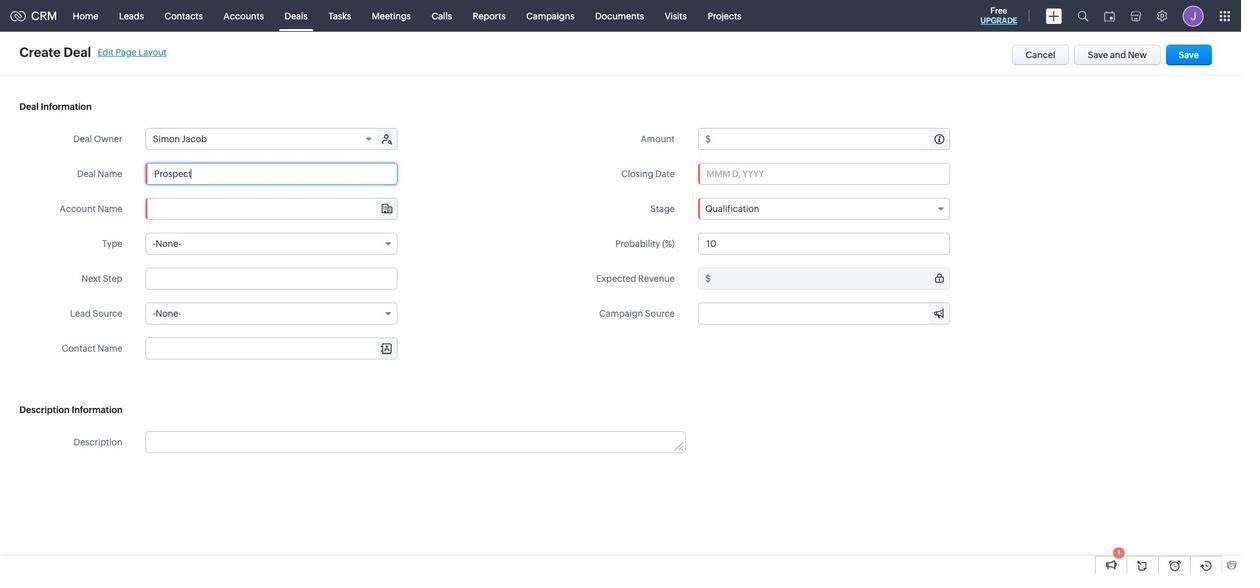 Task type: locate. For each thing, give the bounding box(es) containing it.
create menu element
[[1038, 0, 1070, 31]]

search image
[[1078, 10, 1089, 21]]

None field
[[146, 129, 378, 149], [698, 198, 950, 220], [146, 198, 397, 219], [146, 233, 398, 255], [146, 303, 398, 325], [699, 303, 950, 324], [146, 338, 397, 359], [146, 129, 378, 149], [698, 198, 950, 220], [146, 198, 397, 219], [146, 233, 398, 255], [146, 303, 398, 325], [699, 303, 950, 324], [146, 338, 397, 359]]

None text field
[[713, 129, 950, 149], [146, 163, 398, 185], [698, 233, 950, 255], [146, 432, 685, 453], [713, 129, 950, 149], [146, 163, 398, 185], [698, 233, 950, 255], [146, 432, 685, 453]]

create menu image
[[1046, 8, 1062, 24]]

calendar image
[[1104, 11, 1115, 21]]

None text field
[[146, 198, 397, 219], [146, 268, 398, 290], [713, 268, 950, 289], [146, 338, 397, 359], [146, 198, 397, 219], [146, 268, 398, 290], [713, 268, 950, 289], [146, 338, 397, 359]]

profile image
[[1183, 5, 1204, 26]]

logo image
[[10, 11, 26, 21]]

MMM D, YYYY text field
[[698, 163, 950, 185]]



Task type: vqa. For each thing, say whether or not it's contained in the screenshot.
Call Owner
no



Task type: describe. For each thing, give the bounding box(es) containing it.
search element
[[1070, 0, 1096, 32]]

profile element
[[1175, 0, 1212, 31]]



